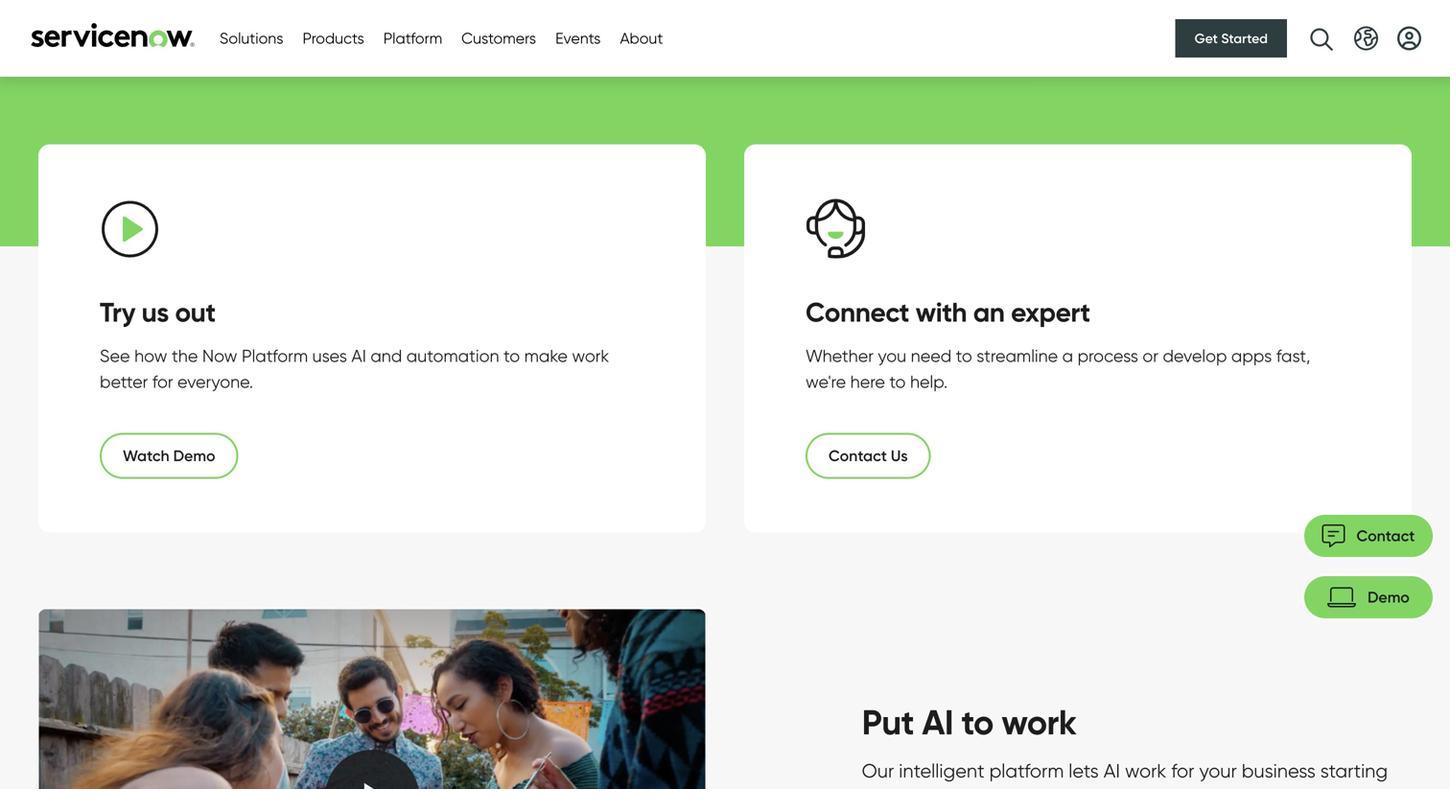 Task type: describe. For each thing, give the bounding box(es) containing it.
customers
[[462, 29, 536, 47]]

about
[[620, 29, 663, 47]]

started
[[1222, 30, 1268, 47]]

events button
[[556, 27, 601, 50]]

products
[[303, 29, 364, 47]]

get
[[1195, 30, 1218, 47]]

go to servicenow account image
[[1398, 26, 1422, 50]]

about button
[[620, 27, 663, 50]]

solutions
[[220, 29, 284, 47]]



Task type: vqa. For each thing, say whether or not it's contained in the screenshot.
language selector image
no



Task type: locate. For each thing, give the bounding box(es) containing it.
servicenow image
[[29, 23, 197, 47]]

solutions button
[[220, 27, 284, 50]]

get started
[[1195, 30, 1268, 47]]

products button
[[303, 27, 364, 50]]

get started link
[[1176, 19, 1288, 58]]

platform
[[384, 29, 442, 47]]

events
[[556, 29, 601, 47]]

customers button
[[462, 27, 536, 50]]

platform button
[[384, 27, 442, 50]]



